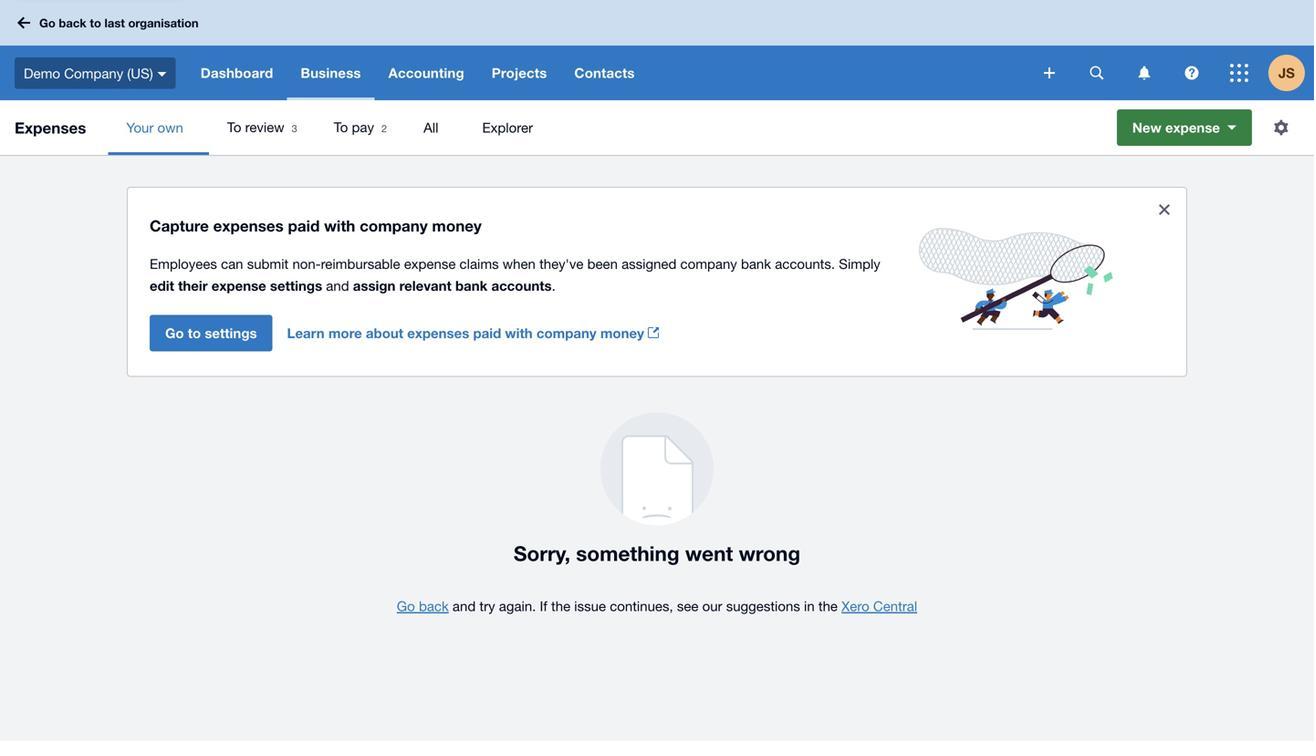 Task type: describe. For each thing, give the bounding box(es) containing it.
our
[[702, 598, 722, 614]]

demo
[[24, 65, 60, 81]]

own
[[157, 120, 183, 136]]

to pay 2
[[334, 119, 387, 135]]

issue
[[574, 598, 606, 614]]

company inside employees can submit non-reimbursable expense claims when they've been assigned company bank accounts. simply edit their expense settings and assign relevant bank accounts .
[[680, 256, 737, 272]]

1 horizontal spatial expense
[[404, 256, 456, 272]]

go to settings link
[[150, 315, 287, 352]]

explorer button
[[464, 100, 558, 155]]

non-
[[292, 256, 321, 272]]

accounting button
[[375, 46, 478, 100]]

capture expenses paid with company money
[[150, 217, 482, 235]]

go back and try again. if the issue continues, see our suggestions in the xero central
[[397, 598, 917, 614]]

to for to pay
[[334, 119, 348, 135]]

xero central link
[[842, 598, 917, 614]]

accounts.
[[775, 256, 835, 272]]

again.
[[499, 598, 536, 614]]

your own button
[[108, 100, 209, 155]]

demo company (us)
[[24, 65, 153, 81]]

learn
[[287, 325, 325, 342]]

about
[[366, 325, 403, 342]]

.
[[552, 278, 556, 294]]

back for to
[[59, 16, 86, 30]]

postal workers catching money image
[[897, 206, 1135, 352]]

banner containing dashboard
[[0, 0, 1314, 100]]

(us)
[[127, 65, 153, 81]]

last
[[104, 16, 125, 30]]

1 horizontal spatial svg image
[[1230, 64, 1248, 82]]

js button
[[1268, 46, 1314, 100]]

0 horizontal spatial company
[[360, 217, 428, 235]]

0 vertical spatial money
[[432, 217, 482, 235]]

continues,
[[610, 598, 673, 614]]

reimbursable
[[321, 256, 400, 272]]

0 vertical spatial with
[[324, 217, 355, 235]]

2 vertical spatial expense
[[211, 278, 266, 294]]

go back link
[[397, 598, 449, 614]]

pay
[[352, 119, 374, 135]]

to review 3
[[227, 119, 297, 135]]

0 horizontal spatial paid
[[288, 217, 320, 235]]

close image
[[1146, 192, 1183, 228]]

svg image inside go back to last organisation link
[[17, 17, 30, 29]]

submit
[[247, 256, 289, 272]]

can
[[221, 256, 243, 272]]

learn more about expenses paid with company money link
[[287, 315, 673, 352]]

capture
[[150, 217, 209, 235]]

0 horizontal spatial expenses
[[213, 217, 284, 235]]

when
[[503, 256, 536, 272]]

dashboard
[[201, 65, 273, 81]]

go back to last organisation
[[39, 16, 199, 30]]

2 the from the left
[[818, 598, 838, 614]]

money inside button
[[600, 325, 644, 342]]

try
[[479, 598, 495, 614]]

3
[[292, 123, 297, 134]]

go back to last organisation link
[[11, 7, 210, 39]]

your
[[126, 120, 154, 136]]

js
[[1278, 65, 1295, 81]]

review
[[245, 119, 284, 135]]

accounting
[[388, 65, 464, 81]]

company
[[64, 65, 123, 81]]

wrong
[[739, 542, 800, 566]]

go to settings
[[165, 325, 257, 342]]

go to settings button
[[150, 315, 272, 352]]

business button
[[287, 46, 375, 100]]

back for and
[[419, 598, 449, 614]]

new expense button
[[1117, 110, 1252, 146]]



Task type: locate. For each thing, give the bounding box(es) containing it.
1 horizontal spatial paid
[[473, 325, 501, 342]]

learn more about expenses paid with company money
[[287, 325, 644, 342]]

expenses
[[213, 217, 284, 235], [407, 325, 469, 342]]

1 horizontal spatial bank
[[741, 256, 771, 272]]

1 horizontal spatial money
[[600, 325, 644, 342]]

1 horizontal spatial go
[[165, 325, 184, 342]]

0 horizontal spatial the
[[551, 598, 570, 614]]

with up reimbursable
[[324, 217, 355, 235]]

employees can submit non-reimbursable expense claims when they've been assigned company bank accounts. simply edit their expense settings and assign relevant bank accounts .
[[150, 256, 880, 294]]

assigned
[[622, 256, 677, 272]]

sorry,
[[514, 542, 570, 566]]

to inside button
[[188, 325, 201, 342]]

they've
[[539, 256, 584, 272]]

the right if
[[551, 598, 570, 614]]

1 horizontal spatial and
[[453, 598, 476, 614]]

0 vertical spatial company
[[360, 217, 428, 235]]

contacts button
[[561, 46, 649, 100]]

0 horizontal spatial to
[[227, 119, 241, 135]]

if
[[540, 598, 547, 614]]

0 horizontal spatial go
[[39, 16, 55, 30]]

expenses up the can
[[213, 217, 284, 235]]

new expense
[[1132, 120, 1220, 136]]

settings inside button
[[205, 325, 257, 342]]

2 vertical spatial go
[[397, 598, 415, 614]]

paid
[[288, 217, 320, 235], [473, 325, 501, 342]]

projects
[[492, 65, 547, 81]]

0 vertical spatial go
[[39, 16, 55, 30]]

1 vertical spatial settings
[[205, 325, 257, 342]]

go for go back to last organisation
[[39, 16, 55, 30]]

0 vertical spatial to
[[90, 16, 101, 30]]

2 to from the left
[[334, 119, 348, 135]]

go inside button
[[165, 325, 184, 342]]

xero
[[842, 598, 869, 614]]

svg image
[[17, 17, 30, 29], [1090, 66, 1104, 80], [1138, 66, 1150, 80], [1185, 66, 1199, 80], [1044, 68, 1055, 78]]

0 vertical spatial paid
[[288, 217, 320, 235]]

paid down accounts
[[473, 325, 501, 342]]

svg image
[[1230, 64, 1248, 82], [158, 72, 167, 76]]

contacts
[[574, 65, 635, 81]]

2 horizontal spatial go
[[397, 598, 415, 614]]

1 vertical spatial to
[[188, 325, 201, 342]]

settings down the non-
[[270, 278, 322, 294]]

to for to review
[[227, 119, 241, 135]]

1 horizontal spatial with
[[505, 325, 533, 342]]

all button
[[405, 100, 464, 155]]

0 horizontal spatial bank
[[455, 278, 488, 294]]

to down their
[[188, 325, 201, 342]]

settings down their
[[205, 325, 257, 342]]

edit
[[150, 278, 174, 294]]

back
[[59, 16, 86, 30], [419, 598, 449, 614]]

to
[[90, 16, 101, 30], [188, 325, 201, 342]]

1 horizontal spatial expenses
[[407, 325, 469, 342]]

accounts
[[491, 278, 552, 294]]

0 horizontal spatial settings
[[205, 325, 257, 342]]

to left review
[[227, 119, 241, 135]]

and inside employees can submit non-reimbursable expense claims when they've been assigned company bank accounts. simply edit their expense settings and assign relevant bank accounts .
[[326, 278, 349, 294]]

projects button
[[478, 46, 561, 100]]

0 horizontal spatial back
[[59, 16, 86, 30]]

settings
[[270, 278, 322, 294], [205, 325, 257, 342]]

1 horizontal spatial to
[[188, 325, 201, 342]]

back left last
[[59, 16, 86, 30]]

demo company (us) button
[[0, 46, 187, 100]]

go for go to settings
[[165, 325, 184, 342]]

1 vertical spatial paid
[[473, 325, 501, 342]]

money up claims
[[432, 217, 482, 235]]

2 vertical spatial company
[[536, 325, 597, 342]]

with down accounts
[[505, 325, 533, 342]]

claims
[[460, 256, 499, 272]]

to
[[227, 119, 241, 135], [334, 119, 348, 135]]

to left pay
[[334, 119, 348, 135]]

0 vertical spatial bank
[[741, 256, 771, 272]]

company down . on the top of the page
[[536, 325, 597, 342]]

bank
[[741, 256, 771, 272], [455, 278, 488, 294]]

0 vertical spatial settings
[[270, 278, 322, 294]]

2 horizontal spatial expense
[[1165, 120, 1220, 136]]

1 the from the left
[[551, 598, 570, 614]]

banner
[[0, 0, 1314, 100]]

expense up "relevant"
[[404, 256, 456, 272]]

0 vertical spatial expense
[[1165, 120, 1220, 136]]

went
[[685, 542, 733, 566]]

in
[[804, 598, 815, 614]]

and
[[326, 278, 349, 294], [453, 598, 476, 614]]

1 vertical spatial go
[[165, 325, 184, 342]]

svg image right (us)
[[158, 72, 167, 76]]

go left try
[[397, 598, 415, 614]]

all
[[423, 120, 438, 136]]

1 vertical spatial expenses
[[407, 325, 469, 342]]

dashboard link
[[187, 46, 287, 100]]

expense
[[1165, 120, 1220, 136], [404, 256, 456, 272], [211, 278, 266, 294]]

1 vertical spatial and
[[453, 598, 476, 614]]

0 horizontal spatial expense
[[211, 278, 266, 294]]

1 horizontal spatial settings
[[270, 278, 322, 294]]

simply
[[839, 256, 880, 272]]

settings inside employees can submit non-reimbursable expense claims when they've been assigned company bank accounts. simply edit their expense settings and assign relevant bank accounts .
[[270, 278, 322, 294]]

with
[[324, 217, 355, 235], [505, 325, 533, 342]]

back left try
[[419, 598, 449, 614]]

expense right new
[[1165, 120, 1220, 136]]

1 vertical spatial with
[[505, 325, 533, 342]]

new
[[1132, 120, 1162, 136]]

svg image inside 'demo company (us)' 'popup button'
[[158, 72, 167, 76]]

1 vertical spatial money
[[600, 325, 644, 342]]

your own
[[126, 120, 183, 136]]

paid inside button
[[473, 325, 501, 342]]

expenses down "relevant"
[[407, 325, 469, 342]]

suggestions
[[726, 598, 800, 614]]

explorer
[[482, 120, 533, 136]]

0 vertical spatial expenses
[[213, 217, 284, 235]]

2 horizontal spatial company
[[680, 256, 737, 272]]

been
[[587, 256, 618, 272]]

1 vertical spatial back
[[419, 598, 449, 614]]

company right the assigned
[[680, 256, 737, 272]]

the right in
[[818, 598, 838, 614]]

bank down claims
[[455, 278, 488, 294]]

2
[[381, 123, 387, 134]]

back inside go back to last organisation link
[[59, 16, 86, 30]]

0 horizontal spatial with
[[324, 217, 355, 235]]

expenses inside button
[[407, 325, 469, 342]]

and left try
[[453, 598, 476, 614]]

0 horizontal spatial to
[[90, 16, 101, 30]]

group containing to review
[[108, 100, 1102, 155]]

1 vertical spatial expense
[[404, 256, 456, 272]]

1 horizontal spatial back
[[419, 598, 449, 614]]

1 horizontal spatial to
[[334, 119, 348, 135]]

expense down the can
[[211, 278, 266, 294]]

go up demo
[[39, 16, 55, 30]]

go
[[39, 16, 55, 30], [165, 325, 184, 342], [397, 598, 415, 614]]

employees
[[150, 256, 217, 272]]

sorry, something went wrong
[[514, 542, 800, 566]]

go down edit
[[165, 325, 184, 342]]

their
[[178, 278, 208, 294]]

group
[[108, 100, 1102, 155]]

1 vertical spatial company
[[680, 256, 737, 272]]

expense inside popup button
[[1165, 120, 1220, 136]]

svg image left js
[[1230, 64, 1248, 82]]

business
[[301, 65, 361, 81]]

1 vertical spatial bank
[[455, 278, 488, 294]]

to left last
[[90, 16, 101, 30]]

and down reimbursable
[[326, 278, 349, 294]]

something
[[576, 542, 679, 566]]

1 horizontal spatial company
[[536, 325, 597, 342]]

organisation
[[128, 16, 199, 30]]

company up reimbursable
[[360, 217, 428, 235]]

0 vertical spatial and
[[326, 278, 349, 294]]

bank left accounts. at top right
[[741, 256, 771, 272]]

0 horizontal spatial and
[[326, 278, 349, 294]]

company
[[360, 217, 428, 235], [680, 256, 737, 272], [536, 325, 597, 342]]

1 horizontal spatial the
[[818, 598, 838, 614]]

relevant
[[399, 278, 452, 294]]

settings menu image
[[1263, 110, 1299, 146]]

more
[[328, 325, 362, 342]]

0 horizontal spatial money
[[432, 217, 482, 235]]

central
[[873, 598, 917, 614]]

money
[[432, 217, 482, 235], [600, 325, 644, 342]]

paid up the non-
[[288, 217, 320, 235]]

with inside button
[[505, 325, 533, 342]]

the
[[551, 598, 570, 614], [818, 598, 838, 614]]

expenses
[[15, 119, 86, 137]]

see
[[677, 598, 699, 614]]

learn more about expenses paid with company money button
[[287, 315, 673, 352]]

0 vertical spatial back
[[59, 16, 86, 30]]

company inside button
[[536, 325, 597, 342]]

capture expenses paid with company money status
[[128, 188, 1186, 376]]

assign
[[353, 278, 396, 294]]

0 horizontal spatial svg image
[[158, 72, 167, 76]]

1 to from the left
[[227, 119, 241, 135]]

money down been
[[600, 325, 644, 342]]



Task type: vqa. For each thing, say whether or not it's contained in the screenshot.
the Search Results Table element
no



